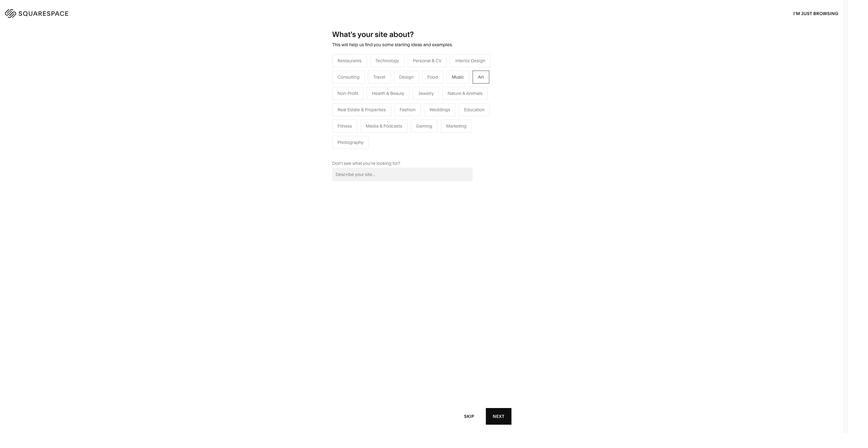 Task type: describe. For each thing, give the bounding box(es) containing it.
real inside radio
[[338, 107, 347, 113]]

art
[[478, 74, 484, 80]]

Art radio
[[473, 71, 490, 84]]

professional services link
[[294, 95, 344, 101]]

estate inside radio
[[348, 107, 360, 113]]

i'm just browsing link
[[794, 5, 839, 22]]

& right home
[[438, 86, 441, 91]]

nature & animals link
[[425, 95, 466, 101]]

media & podcasts link
[[359, 104, 402, 110]]

your
[[358, 30, 373, 39]]

1 vertical spatial travel
[[359, 86, 371, 91]]

next
[[493, 414, 505, 420]]

community & non-profits
[[294, 114, 346, 119]]

0 horizontal spatial non-
[[323, 114, 333, 119]]

in
[[832, 9, 836, 15]]

cv
[[436, 58, 442, 64]]

skip button
[[458, 409, 482, 426]]

& up real estate & properties link
[[380, 123, 383, 129]]

Don't see what you're looking for? field
[[333, 168, 473, 182]]

i'm
[[794, 11, 801, 16]]

health & beauty
[[372, 91, 405, 96]]

events link
[[359, 114, 379, 119]]

& right the health
[[387, 91, 390, 96]]

Interior Design radio
[[451, 54, 491, 67]]

you're
[[363, 161, 376, 166]]

Photography radio
[[333, 136, 369, 149]]

0 horizontal spatial animals
[[443, 95, 459, 101]]

Marketing radio
[[441, 120, 472, 133]]

Personal & CV radio
[[408, 54, 447, 67]]

Technology radio
[[370, 54, 405, 67]]

fitness inside radio
[[338, 123, 352, 129]]

site
[[375, 30, 388, 39]]

Fashion radio
[[395, 103, 421, 116]]

restaurants link
[[359, 95, 390, 101]]

squarespace logo link
[[12, 7, 177, 18]]

1 horizontal spatial fitness
[[425, 104, 439, 110]]

Nature & Animals radio
[[443, 87, 488, 100]]

travel link
[[359, 86, 378, 91]]

& left cv
[[432, 58, 435, 64]]

Gaming radio
[[411, 120, 438, 133]]

ideas
[[411, 42, 423, 48]]

interior
[[456, 58, 470, 64]]

0 horizontal spatial design
[[400, 74, 414, 80]]

browsing
[[814, 11, 839, 16]]

food
[[428, 74, 438, 80]]

professional services
[[294, 95, 337, 101]]

jewelry
[[419, 91, 434, 96]]

1 horizontal spatial design
[[471, 58, 486, 64]]

0 vertical spatial media
[[359, 104, 372, 110]]

Weddings radio
[[425, 103, 456, 116]]

community & non-profits link
[[294, 114, 352, 119]]

nature & animals inside option
[[448, 91, 483, 96]]

what's
[[333, 30, 356, 39]]

technology
[[376, 58, 399, 64]]

& down home & decor
[[439, 95, 442, 101]]

nature & animals down home & decor link
[[425, 95, 459, 101]]

1 horizontal spatial estate
[[369, 132, 382, 138]]

personal & cv
[[413, 58, 442, 64]]

properties inside radio
[[365, 107, 386, 113]]

media inside option
[[366, 123, 379, 129]]

Real Estate & Properties radio
[[333, 103, 391, 116]]

log             in
[[821, 9, 836, 15]]

don't
[[333, 161, 343, 166]]

1 horizontal spatial properties
[[387, 132, 408, 138]]

non- inside radio
[[338, 91, 348, 96]]

marketing
[[447, 123, 467, 129]]

just
[[802, 11, 813, 16]]

Education radio
[[459, 103, 490, 116]]



Task type: locate. For each thing, give the bounding box(es) containing it.
& right community
[[319, 114, 322, 119]]

Design radio
[[394, 71, 419, 84]]

1 vertical spatial non-
[[323, 114, 333, 119]]

0 vertical spatial weddings
[[430, 107, 451, 113]]

0 horizontal spatial estate
[[348, 107, 360, 113]]

& up events
[[361, 107, 364, 113]]

1 horizontal spatial weddings
[[430, 107, 451, 113]]

nature & animals
[[448, 91, 483, 96], [425, 95, 459, 101]]

animals up education
[[467, 91, 483, 96]]

estate
[[348, 107, 360, 113], [369, 132, 382, 138]]

education
[[464, 107, 485, 113]]

travel inside radio
[[374, 74, 386, 80]]

Travel radio
[[368, 71, 391, 84]]

fitness link
[[425, 104, 445, 110]]

0 vertical spatial travel
[[374, 74, 386, 80]]

1 vertical spatial media & podcasts
[[366, 123, 403, 129]]

some
[[383, 42, 394, 48]]

0 vertical spatial properties
[[365, 107, 386, 113]]

home
[[425, 86, 437, 91]]

1 vertical spatial podcasts
[[384, 123, 403, 129]]

0 horizontal spatial fitness
[[338, 123, 352, 129]]

1 vertical spatial weddings
[[359, 123, 380, 128]]

Food radio
[[423, 71, 444, 84]]

this
[[333, 42, 341, 48]]

media down events link
[[366, 123, 379, 129]]

find
[[365, 42, 373, 48]]

0 vertical spatial design
[[471, 58, 486, 64]]

media
[[359, 104, 372, 110], [366, 123, 379, 129]]

examples.
[[432, 42, 453, 48]]

1 vertical spatial fitness
[[338, 123, 352, 129]]

weddings
[[430, 107, 451, 113], [359, 123, 380, 128]]

travel up travel 'link'
[[374, 74, 386, 80]]

0 vertical spatial non-
[[338, 91, 348, 96]]

1 horizontal spatial travel
[[374, 74, 386, 80]]

restaurants down travel 'link'
[[359, 95, 383, 101]]

see
[[344, 161, 352, 166]]

weddings down the nature & animals link
[[430, 107, 451, 113]]

looking
[[377, 161, 392, 166]]

podcasts up real estate & properties link
[[384, 123, 403, 129]]

& down weddings link
[[383, 132, 386, 138]]

properties
[[365, 107, 386, 113], [387, 132, 408, 138]]

estate up events
[[348, 107, 360, 113]]

1 vertical spatial restaurants
[[359, 95, 383, 101]]

music
[[452, 74, 464, 80]]

beauty
[[391, 91, 405, 96]]

nature
[[448, 91, 462, 96], [425, 95, 438, 101]]

0 vertical spatial real
[[338, 107, 347, 113]]

0 vertical spatial real estate & properties
[[338, 107, 386, 113]]

weddings down events link
[[359, 123, 380, 128]]

0 horizontal spatial nature
[[425, 95, 438, 101]]

real estate & properties link
[[359, 132, 414, 138]]

design
[[471, 58, 486, 64], [400, 74, 414, 80]]

Restaurants radio
[[333, 54, 367, 67]]

&
[[432, 58, 435, 64], [438, 86, 441, 91], [387, 91, 390, 96], [463, 91, 466, 96], [439, 95, 442, 101], [373, 104, 376, 110], [361, 107, 364, 113], [319, 114, 322, 119], [380, 123, 383, 129], [383, 132, 386, 138]]

podcasts inside media & podcasts option
[[384, 123, 403, 129]]

animals down 'decor'
[[443, 95, 459, 101]]

properties up events link
[[365, 107, 386, 113]]

non- right services
[[338, 91, 348, 96]]

1 vertical spatial real estate & properties
[[359, 132, 408, 138]]

profit
[[348, 91, 359, 96]]

media & podcasts down restaurants link
[[359, 104, 396, 110]]

next button
[[486, 409, 512, 426]]

1 vertical spatial design
[[400, 74, 414, 80]]

restaurants inside radio
[[338, 58, 362, 64]]

health
[[372, 91, 386, 96]]

0 horizontal spatial weddings
[[359, 123, 380, 128]]

Fitness radio
[[333, 120, 358, 133]]

Health & Beauty radio
[[367, 87, 410, 100]]

skip
[[465, 414, 475, 420]]

0 horizontal spatial real
[[338, 107, 347, 113]]

what
[[353, 161, 362, 166]]

properties down the 'fashion' option
[[387, 132, 408, 138]]

gaming
[[416, 123, 433, 129]]

personal
[[413, 58, 431, 64]]

what's your site about? this will help us find you some starting ideas and examples.
[[333, 30, 453, 48]]

log             in link
[[821, 9, 836, 15]]

1 vertical spatial real
[[359, 132, 368, 138]]

real estate & properties up events
[[338, 107, 386, 113]]

fitness down jewelry
[[425, 104, 439, 110]]

dario element
[[342, 211, 502, 426]]

media & podcasts
[[359, 104, 396, 110], [366, 123, 403, 129]]

help
[[350, 42, 358, 48]]

1 horizontal spatial animals
[[467, 91, 483, 96]]

don't see what you're looking for?
[[333, 161, 401, 166]]

1 vertical spatial media
[[366, 123, 379, 129]]

us
[[360, 42, 364, 48]]

0 vertical spatial media & podcasts
[[359, 104, 396, 110]]

media & podcasts up real estate & properties link
[[366, 123, 403, 129]]

decor
[[442, 86, 454, 91]]

Music radio
[[447, 71, 470, 84]]

dario image
[[342, 211, 502, 426]]

0 horizontal spatial properties
[[365, 107, 386, 113]]

consulting
[[338, 74, 360, 80]]

squarespace logo image
[[12, 7, 84, 18]]

0 vertical spatial restaurants
[[338, 58, 362, 64]]

i'm just browsing
[[794, 11, 839, 16]]

profits
[[333, 114, 346, 119]]

non-
[[338, 91, 348, 96], [323, 114, 333, 119]]

fashion
[[400, 107, 416, 113]]

1 vertical spatial estate
[[369, 132, 382, 138]]

professional
[[294, 95, 319, 101]]

nature & animals down music "radio"
[[448, 91, 483, 96]]

0 horizontal spatial travel
[[359, 86, 371, 91]]

Non-Profit radio
[[333, 87, 364, 100]]

Jewelry radio
[[413, 87, 439, 100]]

estate down weddings link
[[369, 132, 382, 138]]

design up beauty
[[400, 74, 414, 80]]

weddings link
[[359, 123, 386, 128]]

community
[[294, 114, 318, 119]]

fitness
[[425, 104, 439, 110], [338, 123, 352, 129]]

podcasts
[[377, 104, 396, 110], [384, 123, 403, 129]]

media up events
[[359, 104, 372, 110]]

animals inside option
[[467, 91, 483, 96]]

1 horizontal spatial non-
[[338, 91, 348, 96]]

real estate & properties inside radio
[[338, 107, 386, 113]]

0 vertical spatial fitness
[[425, 104, 439, 110]]

photography
[[338, 140, 364, 145]]

& right 'decor'
[[463, 91, 466, 96]]

real down weddings link
[[359, 132, 368, 138]]

design right interior
[[471, 58, 486, 64]]

podcasts down health & beauty
[[377, 104, 396, 110]]

and
[[424, 42, 431, 48]]

home & decor
[[425, 86, 454, 91]]

0 vertical spatial estate
[[348, 107, 360, 113]]

weddings inside radio
[[430, 107, 451, 113]]

services
[[320, 95, 337, 101]]

real up "profits"
[[338, 107, 347, 113]]

will
[[342, 42, 348, 48]]

non- down services
[[323, 114, 333, 119]]

non-profit
[[338, 91, 359, 96]]

Consulting radio
[[333, 71, 365, 84]]

you
[[374, 42, 381, 48]]

Media & Podcasts radio
[[361, 120, 408, 133]]

real estate & properties
[[338, 107, 386, 113], [359, 132, 408, 138]]

log
[[821, 9, 831, 15]]

fitness down "profits"
[[338, 123, 352, 129]]

for?
[[393, 161, 401, 166]]

1 horizontal spatial real
[[359, 132, 368, 138]]

about?
[[390, 30, 414, 39]]

1 vertical spatial properties
[[387, 132, 408, 138]]

nature inside option
[[448, 91, 462, 96]]

0 vertical spatial podcasts
[[377, 104, 396, 110]]

1 horizontal spatial nature
[[448, 91, 462, 96]]

real
[[338, 107, 347, 113], [359, 132, 368, 138]]

animals
[[467, 91, 483, 96], [443, 95, 459, 101]]

real estate & properties down weddings link
[[359, 132, 408, 138]]

& down restaurants link
[[373, 104, 376, 110]]

events
[[359, 114, 373, 119]]

media & podcasts inside option
[[366, 123, 403, 129]]

restaurants
[[338, 58, 362, 64], [359, 95, 383, 101]]

interior design
[[456, 58, 486, 64]]

travel
[[374, 74, 386, 80], [359, 86, 371, 91]]

restaurants up consulting
[[338, 58, 362, 64]]

travel up restaurants link
[[359, 86, 371, 91]]

starting
[[395, 42, 410, 48]]

home & decor link
[[425, 86, 461, 91]]



Task type: vqa. For each thing, say whether or not it's contained in the screenshot.
right Estate
yes



